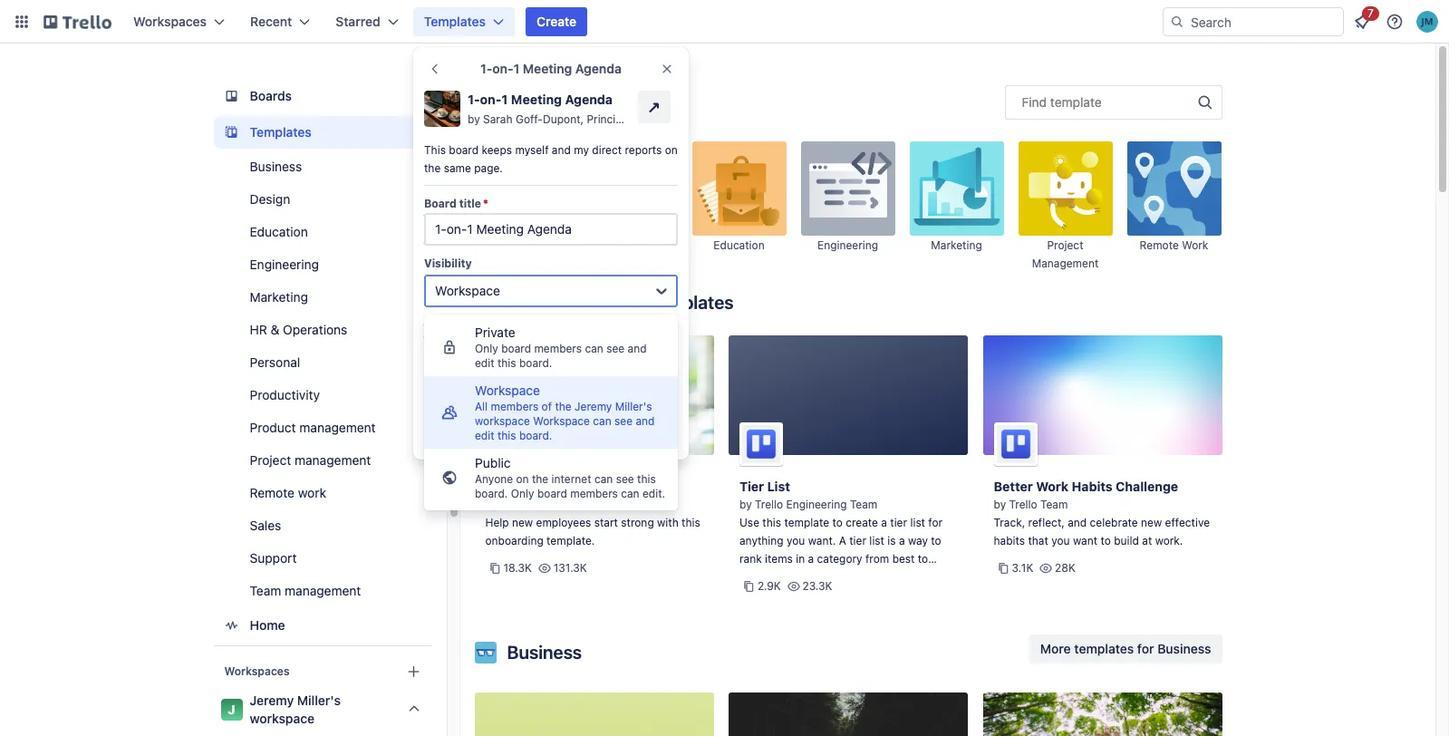 Task type: describe. For each thing, give the bounding box(es) containing it.
tier
[[740, 479, 764, 494]]

sales link
[[214, 511, 432, 540]]

jeremy miller's workspace
[[250, 693, 341, 726]]

my
[[574, 143, 589, 157]]

trello team image
[[994, 423, 1038, 466]]

Find template field
[[1005, 85, 1223, 120]]

2.9k
[[758, 579, 781, 593]]

the inside public anyone on the internet can see this board. only board members can edit.
[[532, 472, 549, 486]]

sarah
[[483, 112, 513, 126]]

this inside tier list by trello engineering team use this template to create a tier list for anything you want. a tier list is a way to rank items in a category from best to worst. this could be: best nba players, goat'd pasta dishes, and tastiest fast food joints.
[[763, 516, 782, 530]]

back to home image
[[44, 7, 112, 36]]

team down support
[[250, 583, 281, 598]]

recent button
[[239, 7, 321, 36]]

members inside activity and members will not be copied to the new board.
[[497, 348, 551, 364]]

can inside workspace all members of the jeremy miller's workspace workspace can see and edit this board.
[[593, 414, 612, 428]]

education link for marketing link related to hr & operations link
[[214, 218, 432, 247]]

work.
[[1156, 534, 1184, 548]]

more templates for business button
[[1030, 635, 1223, 664]]

1 vertical spatial remote work link
[[214, 479, 432, 508]]

0 horizontal spatial project management link
[[214, 446, 432, 475]]

only inside public anyone on the internet can see this board. only board members can edit.
[[511, 487, 535, 500]]

*
[[483, 197, 488, 210]]

personal link
[[214, 348, 432, 377]]

workspace all members of the jeremy miller's workspace workspace can see and edit this board.
[[475, 383, 655, 442]]

from
[[866, 552, 890, 566]]

0 horizontal spatial tier
[[850, 534, 867, 548]]

1 for 1-on-1 meeting agenda by sarah goff-dupont, principal writer @ atlassian
[[502, 92, 508, 107]]

workspace inside "jeremy miller's workspace"
[[250, 711, 315, 726]]

1 for 1-on-1 meeting agenda
[[514, 61, 520, 76]]

workspaces inside 'dropdown button'
[[133, 14, 207, 29]]

direct
[[592, 143, 622, 157]]

1 vertical spatial engineering
[[250, 257, 319, 272]]

primary element
[[0, 0, 1450, 44]]

templates inside popup button
[[424, 14, 486, 29]]

board. inside activity and members will not be copied to the new board.
[[474, 366, 512, 382]]

trello team image
[[486, 423, 529, 466]]

on- for 1-on-1 meeting agenda by sarah goff-dupont, principal writer @ atlassian
[[480, 92, 502, 107]]

0 vertical spatial project
[[1048, 238, 1084, 252]]

1 horizontal spatial education
[[714, 238, 765, 252]]

keep cards
[[453, 323, 519, 338]]

by inside 1-on-1 meeting agenda by sarah goff-dupont, principal writer @ atlassian
[[468, 112, 480, 126]]

miller's inside "jeremy miller's workspace"
[[297, 693, 341, 708]]

2 horizontal spatial a
[[899, 534, 905, 548]]

myself
[[515, 143, 549, 157]]

business inside button
[[1158, 641, 1212, 656]]

business link for education 'link' related to marketing link associated with topmost project management link
[[475, 141, 569, 272]]

templates inside button
[[1075, 641, 1135, 656]]

reflect,
[[1029, 516, 1065, 530]]

and up private only board members can see and edit this board. at left
[[549, 292, 580, 313]]

0 vertical spatial work
[[1182, 238, 1209, 252]]

title
[[460, 197, 481, 210]]

internet
[[552, 472, 592, 486]]

the inside activity and members will not be copied to the new board.
[[424, 366, 443, 382]]

template.
[[547, 534, 595, 548]]

visibility
[[424, 257, 472, 270]]

public anyone on the internet can see this board. only board members can edit.
[[475, 455, 666, 500]]

trello inside new hire onboarding by trello team help new employees start strong with this onboarding template.
[[501, 498, 529, 511]]

education link for marketing link associated with topmost project management link
[[692, 141, 787, 272]]

start
[[594, 516, 618, 530]]

writer
[[634, 112, 666, 126]]

1 vertical spatial design
[[613, 238, 648, 252]]

only inside private only board members can see and edit this board.
[[475, 342, 499, 355]]

edit inside private only board members can see and edit this board.
[[475, 356, 495, 370]]

better
[[994, 479, 1033, 494]]

find
[[1022, 94, 1047, 110]]

templates button
[[413, 7, 515, 36]]

habits
[[1072, 479, 1113, 494]]

operations
[[283, 322, 348, 337]]

home
[[250, 617, 285, 633]]

notable
[[584, 292, 647, 313]]

goff-
[[516, 112, 543, 126]]

board image
[[221, 85, 243, 107]]

product
[[250, 420, 296, 435]]

copied
[[618, 348, 658, 364]]

business link for education 'link' for marketing link related to hr & operations link
[[214, 152, 432, 181]]

create
[[846, 516, 879, 530]]

be
[[600, 348, 614, 364]]

new hire onboarding by trello team help new employees start strong with this onboarding template.
[[486, 479, 701, 548]]

can left edit.
[[621, 487, 640, 500]]

onboarding
[[545, 479, 619, 494]]

to up players,
[[918, 552, 929, 566]]

is
[[888, 534, 896, 548]]

board title *
[[424, 197, 488, 210]]

product management
[[250, 420, 376, 435]]

workspace inside workspace all members of the jeremy miller's workspace workspace can see and edit this board.
[[475, 414, 530, 428]]

remote work icon image
[[1127, 141, 1222, 236]]

better work habits challenge by trello team track, reflect, and celebrate new effective habits that you want to build at work.
[[994, 479, 1210, 548]]

1 horizontal spatial project management
[[1032, 238, 1099, 270]]

by inside new hire onboarding by trello team help new employees start strong with this onboarding template.
[[486, 498, 498, 511]]

1 vertical spatial remote
[[250, 485, 295, 500]]

players,
[[901, 570, 941, 584]]

want.
[[809, 534, 836, 548]]

way
[[908, 534, 928, 548]]

1 horizontal spatial tier
[[891, 516, 908, 530]]

use
[[740, 516, 760, 530]]

meeting for 1-on-1 meeting agenda
[[523, 61, 572, 76]]

on- for 1-on-1 meeting agenda
[[493, 61, 514, 76]]

1- for 1-on-1 meeting agenda by sarah goff-dupont, principal writer @ atlassian
[[468, 92, 480, 107]]

items
[[765, 552, 793, 566]]

worst.
[[740, 570, 771, 584]]

food
[[740, 607, 763, 620]]

nba
[[875, 570, 898, 584]]

3.1k
[[1012, 561, 1034, 575]]

private
[[475, 325, 516, 340]]

challenge
[[1116, 479, 1179, 494]]

0 vertical spatial project management link
[[1019, 141, 1113, 272]]

trello inside better work habits challenge by trello team track, reflect, and celebrate new effective habits that you want to build at work.
[[1010, 498, 1038, 511]]

anyone
[[475, 472, 513, 486]]

1 horizontal spatial remote
[[1140, 238, 1179, 252]]

dishes,
[[813, 588, 850, 602]]

engineering icon image
[[801, 141, 895, 236]]

return to previous screen image
[[428, 62, 442, 76]]

close popover image
[[660, 62, 675, 76]]

board. inside public anyone on the internet can see this board. only board members can edit.
[[475, 487, 508, 500]]

marketing icon image
[[910, 141, 1004, 236]]

1 vertical spatial create
[[531, 412, 571, 427]]

at
[[1143, 534, 1153, 548]]

to right way
[[931, 534, 942, 548]]

workspace for workspace
[[435, 283, 500, 298]]

jeremy miller (jeremymiller198) image
[[1417, 11, 1439, 33]]

atlassian
[[682, 112, 728, 126]]

agenda for 1-on-1 meeting agenda
[[576, 61, 622, 76]]

to up a
[[833, 516, 843, 530]]

1 vertical spatial work
[[298, 485, 326, 500]]

hr & operations link
[[214, 316, 432, 345]]

workspace for workspace all members of the jeremy miller's workspace workspace can see and edit this board.
[[475, 383, 540, 398]]

1 vertical spatial remote work
[[250, 485, 326, 500]]

board. inside private only board members can see and edit this board.
[[519, 356, 553, 370]]

1 horizontal spatial marketing
[[931, 238, 983, 252]]

0 horizontal spatial education
[[250, 224, 308, 239]]

sales
[[250, 518, 281, 533]]

workspaces button
[[122, 7, 236, 36]]

design link for education 'link' related to marketing link associated with topmost project management link
[[583, 141, 678, 272]]

0 vertical spatial engineering
[[818, 238, 879, 252]]

project management icon image
[[1019, 141, 1113, 236]]

2 vertical spatial a
[[808, 552, 814, 566]]

rank
[[740, 552, 762, 566]]

public
[[475, 455, 511, 471]]

miller's inside workspace all members of the jeremy miller's workspace workspace can see and edit this board.
[[615, 400, 652, 413]]

0 horizontal spatial list
[[870, 534, 885, 548]]

featured categories
[[475, 85, 641, 106]]

to inside activity and members will not be copied to the new board.
[[661, 348, 673, 364]]

see inside public anyone on the internet can see this board. only board members can edit.
[[616, 472, 634, 486]]

design link for education 'link' for marketing link related to hr & operations link
[[214, 185, 432, 214]]

0 horizontal spatial marketing
[[250, 289, 308, 305]]

the inside workspace all members of the jeremy miller's workspace workspace can see and edit this board.
[[555, 400, 572, 413]]

0 horizontal spatial project management
[[250, 452, 371, 468]]

boards link
[[214, 80, 432, 112]]

management for product management link
[[300, 420, 376, 435]]

all
[[475, 400, 488, 413]]

goat'd
[[740, 588, 779, 602]]

tier list by trello engineering team use this template to create a tier list for anything you want. a tier list is a way to rank items in a category from best to worst. this could be: best nba players, goat'd pasta dishes, and tastiest fast food joints.
[[740, 479, 943, 620]]

private only board members can see and edit this board.
[[475, 325, 647, 370]]

management down project management icon
[[1032, 257, 1099, 270]]

members inside private only board members can see and edit this board.
[[534, 342, 582, 355]]

category
[[817, 552, 863, 566]]

edit inside workspace all members of the jeremy miller's workspace workspace can see and edit this board.
[[475, 429, 495, 442]]

agenda for 1-on-1 meeting agenda by sarah goff-dupont, principal writer @ atlassian
[[565, 92, 613, 107]]



Task type: locate. For each thing, give the bounding box(es) containing it.
of
[[542, 400, 552, 413]]

0 horizontal spatial templates
[[250, 124, 312, 140]]

can right will
[[585, 342, 604, 355]]

for inside button
[[1138, 641, 1155, 656]]

project management link
[[1019, 141, 1113, 272], [214, 446, 432, 475]]

meeting for 1-on-1 meeting agenda by sarah goff-dupont, principal writer @ atlassian
[[511, 92, 562, 107]]

a right the is
[[899, 534, 905, 548]]

0 vertical spatial template
[[1051, 94, 1102, 110]]

meeting up featured categories
[[523, 61, 572, 76]]

and
[[552, 143, 571, 157], [549, 292, 580, 313], [628, 342, 647, 355], [471, 348, 493, 364], [636, 414, 655, 428], [1068, 516, 1087, 530], [853, 588, 872, 602]]

1 edit from the top
[[475, 356, 495, 370]]

1 vertical spatial best
[[850, 570, 872, 584]]

and left my
[[552, 143, 571, 157]]

0 horizontal spatial for
[[929, 516, 943, 530]]

marketing down marketing icon
[[931, 238, 983, 252]]

tier
[[891, 516, 908, 530], [850, 534, 867, 548]]

1 horizontal spatial engineering link
[[801, 141, 895, 272]]

create button inside primary element
[[526, 7, 588, 36]]

1 vertical spatial marketing link
[[214, 283, 432, 312]]

agenda up categories
[[576, 61, 622, 76]]

by left sarah
[[468, 112, 480, 126]]

1 up sarah
[[502, 92, 508, 107]]

not
[[577, 348, 596, 364]]

0 vertical spatial templates
[[424, 14, 486, 29]]

remote up sales
[[250, 485, 295, 500]]

in
[[796, 552, 805, 566]]

meeting inside 1-on-1 meeting agenda by sarah goff-dupont, principal writer @ atlassian
[[511, 92, 562, 107]]

create right trello team image
[[531, 412, 571, 427]]

miller's down home link
[[297, 693, 341, 708]]

trello engineering team image
[[740, 423, 783, 466]]

and inside private only board members can see and edit this board.
[[628, 342, 647, 355]]

1 horizontal spatial workspace
[[475, 414, 530, 428]]

0 vertical spatial workspaces
[[133, 14, 207, 29]]

members down cards
[[497, 348, 551, 364]]

this inside tier list by trello engineering team use this template to create a tier list for anything you want. a tier list is a way to rank items in a category from best to worst. this could be: best nba players, goat'd pasta dishes, and tastiest fast food joints.
[[774, 570, 796, 584]]

you
[[787, 534, 805, 548], [1052, 534, 1070, 548]]

miller's down copied
[[615, 400, 652, 413]]

create up 1-on-1 meeting agenda
[[537, 14, 577, 29]]

2 business icon image from the top
[[475, 642, 496, 664]]

agenda up the principal
[[565, 92, 613, 107]]

track,
[[994, 516, 1026, 530]]

the down the activity
[[424, 366, 443, 382]]

0 vertical spatial create
[[537, 14, 577, 29]]

business link
[[475, 141, 569, 272], [214, 152, 432, 181]]

0 vertical spatial on-
[[493, 61, 514, 76]]

more templates for business
[[1041, 641, 1212, 656]]

by up 'help'
[[486, 498, 498, 511]]

see right not
[[607, 342, 625, 355]]

a right create
[[882, 516, 888, 530]]

j
[[228, 702, 235, 717]]

1 horizontal spatial only
[[511, 487, 535, 500]]

see inside private only board members can see and edit this board.
[[607, 342, 625, 355]]

you inside tier list by trello engineering team use this template to create a tier list for anything you want. a tier list is a way to rank items in a category from best to worst. this could be: best nba players, goat'd pasta dishes, and tastiest fast food joints.
[[787, 534, 805, 548]]

1 vertical spatial workspace
[[250, 711, 315, 726]]

new inside new hire onboarding by trello team help new employees start strong with this onboarding template.
[[486, 479, 513, 494]]

1 vertical spatial tier
[[850, 534, 867, 548]]

marketing link for topmost project management link
[[910, 141, 1004, 272]]

joints.
[[766, 607, 797, 620]]

project management down product management
[[250, 452, 371, 468]]

and inside this board keeps myself and my direct reports on the same page.
[[552, 143, 571, 157]]

template right find
[[1051, 94, 1102, 110]]

members down internet
[[570, 487, 618, 500]]

1 horizontal spatial for
[[1138, 641, 1155, 656]]

workspace right j
[[250, 711, 315, 726]]

1 vertical spatial project
[[250, 452, 291, 468]]

this down items
[[774, 570, 796, 584]]

templates up copied
[[651, 292, 734, 313]]

1 horizontal spatial project management link
[[1019, 141, 1113, 272]]

miller's
[[615, 400, 652, 413], [297, 693, 341, 708]]

1 horizontal spatial templates
[[424, 14, 486, 29]]

with
[[657, 516, 679, 530]]

on inside public anyone on the internet can see this board. only board members can edit.
[[516, 472, 529, 486]]

1 vertical spatial jeremy
[[250, 693, 294, 708]]

1 horizontal spatial 1
[[514, 61, 520, 76]]

new down public
[[486, 479, 513, 494]]

list left the is
[[870, 534, 885, 548]]

for inside tier list by trello engineering team use this template to create a tier list for anything you want. a tier list is a way to rank items in a category from best to worst. this could be: best nba players, goat'd pasta dishes, and tastiest fast food joints.
[[929, 516, 943, 530]]

jeremy
[[575, 400, 612, 413], [250, 693, 294, 708]]

engineering link
[[801, 141, 895, 272], [214, 250, 432, 279]]

@
[[669, 112, 679, 126]]

0 horizontal spatial remote
[[250, 485, 295, 500]]

0 horizontal spatial design
[[250, 191, 290, 207]]

and inside activity and members will not be copied to the new board.
[[471, 348, 493, 364]]

recent
[[250, 14, 292, 29]]

jeremy right of
[[575, 400, 612, 413]]

0 vertical spatial 1-
[[481, 61, 493, 76]]

the inside this board keeps myself and my direct reports on the same page.
[[424, 161, 441, 175]]

2 vertical spatial engineering
[[787, 498, 847, 511]]

1 vertical spatial 1-
[[468, 92, 480, 107]]

principal
[[587, 112, 631, 126]]

0 vertical spatial miller's
[[615, 400, 652, 413]]

and down copied
[[636, 414, 655, 428]]

28k
[[1055, 561, 1076, 575]]

team inside new hire onboarding by trello team help new employees start strong with this onboarding template.
[[532, 498, 560, 511]]

new up onboarding
[[512, 516, 533, 530]]

design link
[[583, 141, 678, 272], [214, 185, 432, 214]]

0 vertical spatial remote work link
[[1127, 141, 1222, 272]]

will
[[555, 348, 574, 364]]

board down cards
[[502, 342, 531, 355]]

a
[[839, 534, 847, 548]]

productivity link
[[214, 381, 432, 410]]

only down the keep cards
[[475, 342, 499, 355]]

by up use
[[740, 498, 752, 511]]

list
[[768, 479, 791, 494]]

trello down better
[[1010, 498, 1038, 511]]

tastiest
[[875, 588, 913, 602]]

0 horizontal spatial best
[[850, 570, 872, 584]]

boards
[[250, 88, 292, 103]]

best down the is
[[893, 552, 915, 566]]

0 vertical spatial a
[[882, 516, 888, 530]]

hr
[[250, 322, 267, 337]]

0 vertical spatial tier
[[891, 516, 908, 530]]

to inside better work habits challenge by trello team track, reflect, and celebrate new effective habits that you want to build at work.
[[1101, 534, 1111, 548]]

this inside private only board members can see and edit this board.
[[498, 356, 516, 370]]

0 vertical spatial edit
[[475, 356, 495, 370]]

agenda inside 1-on-1 meeting agenda by sarah goff-dupont, principal writer @ atlassian
[[565, 92, 613, 107]]

members inside public anyone on the internet can see this board. only board members can edit.
[[570, 487, 618, 500]]

this inside workspace all members of the jeremy miller's workspace workspace can see and edit this board.
[[498, 429, 516, 442]]

131.3k
[[554, 561, 587, 575]]

same
[[444, 161, 471, 175]]

on right anyone
[[516, 472, 529, 486]]

remote work up sales
[[250, 485, 326, 500]]

templates
[[651, 292, 734, 313], [1075, 641, 1135, 656]]

education link
[[692, 141, 787, 272], [214, 218, 432, 247]]

1 vertical spatial agenda
[[565, 92, 613, 107]]

1 vertical spatial new
[[486, 479, 513, 494]]

1 horizontal spatial education link
[[692, 141, 787, 272]]

see up the strong
[[616, 472, 634, 486]]

engineering down engineering icon
[[818, 238, 879, 252]]

home link
[[214, 609, 432, 642]]

template inside tier list by trello engineering team use this template to create a tier list for anything you want. a tier list is a way to rank items in a category from best to worst. this could be: best nba players, goat'd pasta dishes, and tastiest fast food joints.
[[785, 516, 830, 530]]

0 vertical spatial marketing
[[931, 238, 983, 252]]

0 vertical spatial list
[[911, 516, 926, 530]]

1 horizontal spatial remote work link
[[1127, 141, 1222, 272]]

tier up the is
[[891, 516, 908, 530]]

0 vertical spatial workspace
[[475, 414, 530, 428]]

1 vertical spatial edit
[[475, 429, 495, 442]]

the
[[424, 161, 441, 175], [424, 366, 443, 382], [555, 400, 572, 413], [532, 472, 549, 486]]

this up same
[[424, 143, 446, 157]]

1 inside 1-on-1 meeting agenda by sarah goff-dupont, principal writer @ atlassian
[[502, 92, 508, 107]]

engineering link for education 'link' for marketing link related to hr & operations link
[[214, 250, 432, 279]]

project
[[1048, 238, 1084, 252], [250, 452, 291, 468]]

0 horizontal spatial remote work link
[[214, 479, 432, 508]]

2 horizontal spatial board
[[538, 487, 567, 500]]

2 trello from the left
[[755, 498, 784, 511]]

0 horizontal spatial new
[[447, 366, 471, 382]]

2 horizontal spatial new
[[1142, 516, 1163, 530]]

1 horizontal spatial design link
[[583, 141, 678, 272]]

productivity
[[250, 387, 320, 403]]

0 horizontal spatial only
[[475, 342, 499, 355]]

0 horizontal spatial design link
[[214, 185, 432, 214]]

None text field
[[424, 213, 678, 246]]

1 vertical spatial workspaces
[[224, 665, 290, 678]]

project down product
[[250, 452, 291, 468]]

you inside better work habits challenge by trello team track, reflect, and celebrate new effective habits that you want to build at work.
[[1052, 534, 1070, 548]]

effective
[[1166, 516, 1210, 530]]

this
[[424, 143, 446, 157], [774, 570, 796, 584]]

the right of
[[555, 400, 572, 413]]

this up edit.
[[637, 472, 656, 486]]

trello inside tier list by trello engineering team use this template to create a tier list for anything you want. a tier list is a way to rank items in a category from best to worst. this could be: best nba players, goat'd pasta dishes, and tastiest fast food joints.
[[755, 498, 784, 511]]

management down product management link
[[295, 452, 371, 468]]

trello down list
[[755, 498, 784, 511]]

this inside this board keeps myself and my direct reports on the same page.
[[424, 143, 446, 157]]

board inside private only board members can see and edit this board.
[[502, 342, 531, 355]]

1 horizontal spatial workspaces
[[224, 665, 290, 678]]

on right the reports
[[665, 143, 678, 157]]

template up want.
[[785, 516, 830, 530]]

create inside primary element
[[537, 14, 577, 29]]

team management link
[[214, 577, 432, 606]]

1 horizontal spatial 1-
[[481, 61, 493, 76]]

and inside tier list by trello engineering team use this template to create a tier list for anything you want. a tier list is a way to rank items in a category from best to worst. this could be: best nba players, goat'd pasta dishes, and tastiest fast food joints.
[[853, 588, 872, 602]]

tier right a
[[850, 534, 867, 548]]

support
[[250, 550, 297, 566]]

0 vertical spatial see
[[607, 342, 625, 355]]

can inside private only board members can see and edit this board.
[[585, 342, 604, 355]]

0 vertical spatial only
[[475, 342, 499, 355]]

jeremy right j
[[250, 693, 294, 708]]

by up track,
[[994, 498, 1007, 511]]

on inside this board keeps myself and my direct reports on the same page.
[[665, 143, 678, 157]]

engineering inside tier list by trello engineering team use this template to create a tier list for anything you want. a tier list is a way to rank items in a category from best to worst. this could be: best nba players, goat'd pasta dishes, and tastiest fast food joints.
[[787, 498, 847, 511]]

1 horizontal spatial you
[[1052, 534, 1070, 548]]

open information menu image
[[1386, 13, 1404, 31]]

1 trello from the left
[[501, 498, 529, 511]]

to down celebrate
[[1101, 534, 1111, 548]]

0 horizontal spatial 1
[[502, 92, 508, 107]]

work up sales link
[[298, 485, 326, 500]]

see down copied
[[615, 414, 633, 428]]

new
[[507, 292, 545, 313], [486, 479, 513, 494]]

1 vertical spatial templates
[[1075, 641, 1135, 656]]

see inside workspace all members of the jeremy miller's workspace workspace can see and edit this board.
[[615, 414, 633, 428]]

1 vertical spatial business icon image
[[475, 642, 496, 664]]

template board image
[[221, 121, 243, 143]]

on
[[665, 143, 678, 157], [516, 472, 529, 486]]

page.
[[474, 161, 503, 175]]

board. down of
[[519, 429, 553, 442]]

0 horizontal spatial trello
[[501, 498, 529, 511]]

team management
[[250, 583, 361, 598]]

marketing link for hr & operations link
[[214, 283, 432, 312]]

0 vertical spatial marketing link
[[910, 141, 1004, 272]]

0 horizontal spatial education link
[[214, 218, 432, 247]]

team down hire on the left of page
[[532, 498, 560, 511]]

remote down remote work icon
[[1140, 238, 1179, 252]]

members left of
[[491, 400, 539, 413]]

this inside new hire onboarding by trello team help new employees start strong with this onboarding template.
[[682, 516, 701, 530]]

board inside this board keeps myself and my direct reports on the same page.
[[449, 143, 479, 157]]

marketing
[[931, 238, 983, 252], [250, 289, 308, 305]]

1 horizontal spatial trello
[[755, 498, 784, 511]]

can right internet
[[595, 472, 613, 486]]

and inside better work habits challenge by trello team track, reflect, and celebrate new effective habits that you want to build at work.
[[1068, 516, 1087, 530]]

1 up featured
[[514, 61, 520, 76]]

1 vertical spatial a
[[899, 534, 905, 548]]

1 horizontal spatial new
[[512, 516, 533, 530]]

1 horizontal spatial templates
[[1075, 641, 1135, 656]]

marketing up &
[[250, 289, 308, 305]]

hire
[[516, 479, 542, 494]]

0 horizontal spatial marketing link
[[214, 283, 432, 312]]

and down the keep cards
[[471, 348, 493, 364]]

the left same
[[424, 161, 441, 175]]

template inside field
[[1051, 94, 1102, 110]]

templates link
[[214, 116, 432, 149]]

7 notifications image
[[1352, 11, 1374, 33]]

on-
[[493, 61, 514, 76], [480, 92, 502, 107]]

design link down templates link
[[214, 185, 432, 214]]

1- for 1-on-1 meeting agenda
[[481, 61, 493, 76]]

0 horizontal spatial workspaces
[[133, 14, 207, 29]]

engineering up want.
[[787, 498, 847, 511]]

1 vertical spatial project management link
[[214, 446, 432, 475]]

1 business icon image from the top
[[475, 141, 569, 236]]

and up want
[[1068, 516, 1087, 530]]

0 horizontal spatial you
[[787, 534, 805, 548]]

work
[[1182, 238, 1209, 252], [298, 485, 326, 500]]

board inside public anyone on the internet can see this board. only board members can edit.
[[538, 487, 567, 500]]

1 vertical spatial templates
[[250, 124, 312, 140]]

trello
[[501, 498, 529, 511], [755, 498, 784, 511], [1010, 498, 1038, 511]]

for right more
[[1138, 641, 1155, 656]]

1-on-1 meeting agenda link
[[468, 91, 631, 109]]

create a workspace image
[[403, 661, 425, 683]]

team inside better work habits challenge by trello team track, reflect, and celebrate new effective habits that you want to build at work.
[[1041, 498, 1068, 511]]

2 vertical spatial workspace
[[533, 414, 590, 428]]

members inside workspace all members of the jeremy miller's workspace workspace can see and edit this board.
[[491, 400, 539, 413]]

could
[[799, 570, 827, 584]]

new inside new hire onboarding by trello team help new employees start strong with this onboarding template.
[[512, 516, 533, 530]]

remote
[[1140, 238, 1179, 252], [250, 485, 295, 500]]

search image
[[1171, 15, 1185, 29]]

2 vertical spatial board
[[538, 487, 567, 500]]

keep
[[453, 323, 483, 338]]

habits
[[994, 534, 1026, 548]]

home image
[[221, 615, 243, 637]]

23.3k
[[803, 579, 833, 593]]

jeremy inside "jeremy miller's workspace"
[[250, 693, 294, 708]]

business icon image
[[475, 141, 569, 236], [475, 642, 496, 664]]

workspace
[[475, 414, 530, 428], [250, 711, 315, 726]]

2 you from the left
[[1052, 534, 1070, 548]]

engineering link for education 'link' related to marketing link associated with topmost project management link
[[801, 141, 895, 272]]

1 vertical spatial 1
[[502, 92, 508, 107]]

this up public
[[498, 429, 516, 442]]

create button down activity and members will not be copied to the new board.
[[424, 405, 678, 434]]

onboarding
[[486, 534, 544, 548]]

support link
[[214, 544, 432, 573]]

starred button
[[325, 7, 410, 36]]

1 vertical spatial create button
[[424, 405, 678, 434]]

can up public anyone on the internet can see this board. only board members can edit.
[[593, 414, 612, 428]]

business
[[250, 159, 302, 174], [499, 238, 545, 252], [1158, 641, 1212, 656], [507, 642, 582, 663]]

this inside public anyone on the internet can see this board. only board members can edit.
[[637, 472, 656, 486]]

1 horizontal spatial work
[[1182, 238, 1209, 252]]

cards
[[486, 323, 519, 338]]

0 horizontal spatial template
[[785, 516, 830, 530]]

management down support link on the left of page
[[285, 583, 361, 598]]

3 trello from the left
[[1010, 498, 1038, 511]]

want
[[1073, 534, 1098, 548]]

1 horizontal spatial miller's
[[615, 400, 652, 413]]

create button
[[526, 7, 588, 36], [424, 405, 678, 434]]

board. down anyone
[[475, 487, 508, 500]]

board. left will
[[519, 356, 553, 370]]

2 horizontal spatial trello
[[1010, 498, 1038, 511]]

templates down the boards
[[250, 124, 312, 140]]

management for team management link
[[285, 583, 361, 598]]

by inside better work habits challenge by trello team track, reflect, and celebrate new effective habits that you want to build at work.
[[994, 498, 1007, 511]]

design icon image
[[583, 141, 678, 236]]

education icon image
[[692, 141, 787, 236]]

the left internet
[[532, 472, 549, 486]]

0 horizontal spatial templates
[[651, 292, 734, 313]]

new for new and notable templates
[[507, 292, 545, 313]]

workspace up all at the left of the page
[[475, 383, 540, 398]]

design link down writer
[[583, 141, 678, 272]]

0 horizontal spatial business link
[[214, 152, 432, 181]]

project down project management icon
[[1048, 238, 1084, 252]]

celebrate
[[1090, 516, 1139, 530]]

0 vertical spatial remote
[[1140, 238, 1179, 252]]

templates up 'return to previous screen' image
[[424, 14, 486, 29]]

1
[[514, 61, 520, 76], [502, 92, 508, 107]]

jeremy inside workspace all members of the jeremy miller's workspace workspace can see and edit this board.
[[575, 400, 612, 413]]

board
[[449, 143, 479, 157], [502, 342, 531, 355], [538, 487, 567, 500]]

design
[[250, 191, 290, 207], [613, 238, 648, 252]]

1 horizontal spatial best
[[893, 552, 915, 566]]

1 horizontal spatial remote work
[[1140, 238, 1209, 252]]

and inside workspace all members of the jeremy miller's workspace workspace can see and edit this board.
[[636, 414, 655, 428]]

be:
[[831, 570, 847, 584]]

board down internet
[[538, 487, 567, 500]]

project management down project management icon
[[1032, 238, 1099, 270]]

Search field
[[1185, 8, 1344, 35]]

to right copied
[[661, 348, 673, 364]]

anything
[[740, 534, 784, 548]]

new up cards
[[507, 292, 545, 313]]

1-on-1 meeting agenda
[[481, 61, 622, 76]]

work down remote work icon
[[1182, 238, 1209, 252]]

1- inside 1-on-1 meeting agenda by sarah goff-dupont, principal writer @ atlassian
[[468, 92, 480, 107]]

engineering up &
[[250, 257, 319, 272]]

pasta
[[782, 588, 810, 602]]

workspace down all at the left of the page
[[475, 414, 530, 428]]

0 horizontal spatial on
[[516, 472, 529, 486]]

board up same
[[449, 143, 479, 157]]

workspace down of
[[533, 414, 590, 428]]

1 vertical spatial for
[[1138, 641, 1155, 656]]

new inside better work habits challenge by trello team track, reflect, and celebrate new effective habits that you want to build at work.
[[1142, 516, 1163, 530]]

0 horizontal spatial jeremy
[[250, 693, 294, 708]]

by inside tier list by trello engineering team use this template to create a tier list for anything you want. a tier list is a way to rank items in a category from best to worst. this could be: best nba players, goat'd pasta dishes, and tastiest fast food joints.
[[740, 498, 752, 511]]

1 you from the left
[[787, 534, 805, 548]]

board. inside workspace all members of the jeremy miller's workspace workspace can see and edit this board.
[[519, 429, 553, 442]]

design down design icon
[[613, 238, 648, 252]]

0 vertical spatial agenda
[[576, 61, 622, 76]]

new inside activity and members will not be copied to the new board.
[[447, 366, 471, 382]]

0 vertical spatial design
[[250, 191, 290, 207]]

workspaces
[[133, 14, 207, 29], [224, 665, 290, 678]]

0 horizontal spatial workspace
[[250, 711, 315, 726]]

categories
[[553, 85, 641, 106]]

0 vertical spatial new
[[507, 292, 545, 313]]

1 vertical spatial see
[[615, 414, 633, 428]]

1-
[[481, 61, 493, 76], [468, 92, 480, 107]]

team inside tier list by trello engineering team use this template to create a tier list for anything you want. a tier list is a way to rank items in a category from best to worst. this could be: best nba players, goat'd pasta dishes, and tastiest fast food joints.
[[850, 498, 878, 511]]

template
[[1051, 94, 1102, 110], [785, 516, 830, 530]]

0 vertical spatial templates
[[651, 292, 734, 313]]

2 edit from the top
[[475, 429, 495, 442]]

new and notable templates
[[507, 292, 734, 313]]

1 vertical spatial miller's
[[297, 693, 341, 708]]

agenda
[[576, 61, 622, 76], [565, 92, 613, 107]]

remote work down remote work icon
[[1140, 238, 1209, 252]]

you up in
[[787, 534, 805, 548]]

new for new hire onboarding by trello team help new employees start strong with this onboarding template.
[[486, 479, 513, 494]]

on- inside 1-on-1 meeting agenda by sarah goff-dupont, principal writer @ atlassian
[[480, 92, 502, 107]]

create button up 1-on-1 meeting agenda
[[526, 7, 588, 36]]

help
[[486, 516, 509, 530]]

keeps
[[482, 143, 512, 157]]

activity and members will not be copied to the new board.
[[424, 348, 673, 382]]

1-on-1 meeting agenda by sarah goff-dupont, principal writer @ atlassian
[[468, 92, 728, 126]]

management for the left project management link
[[295, 452, 371, 468]]

0 vertical spatial best
[[893, 552, 915, 566]]

this right with
[[682, 516, 701, 530]]



Task type: vqa. For each thing, say whether or not it's contained in the screenshot.
0 Notifications icon in the right of the page
no



